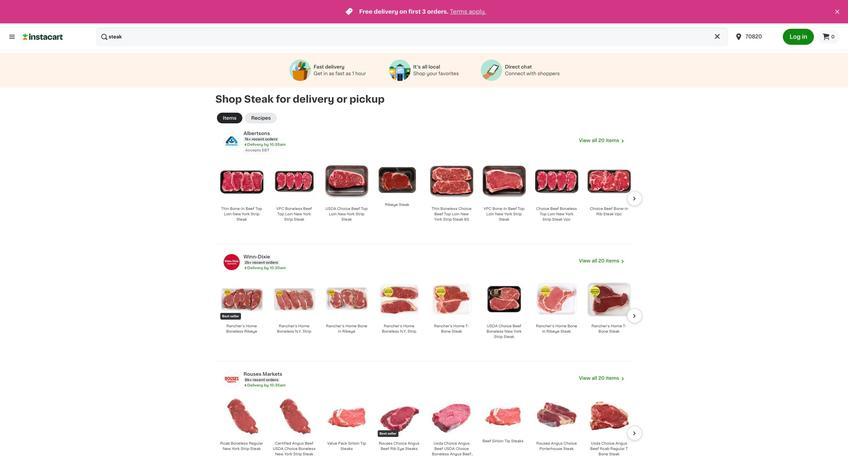 Task type: vqa. For each thing, say whether or not it's contained in the screenshot.
Thanksgiving in the $5 off thanksgiving essentials by 6:00pm
no



Task type: describe. For each thing, give the bounding box(es) containing it.
choice beef boneless top loin new york strip steak vpc image
[[535, 160, 578, 204]]

usda choice beef boneless new york strip steak image
[[483, 278, 526, 321]]

usda choice beef top loin new york strip steak image
[[325, 160, 368, 204]]

rouses angus choice porterhouse steak image
[[535, 395, 578, 438]]

certified angus beef usda choice boneless new york strip steak image
[[273, 395, 316, 438]]

winn-dixie show all 20 items element
[[244, 253, 579, 260]]

rancher's home boneless ribeye image
[[220, 278, 263, 321]]

Search field
[[96, 27, 728, 46]]

2 rancher's home boneless n.y. strip image from the left
[[378, 278, 421, 321]]

usda choice angus beef rcab regular t bone steak image
[[588, 395, 631, 438]]

item carousel region for albertsons show all 20 items element
[[209, 157, 642, 246]]

albertsons show all 20 items element
[[244, 130, 579, 137]]

vpc bone-in beef top loin new york strip steak image
[[483, 160, 526, 204]]

thin bone-in beef top loin new york strip steak image
[[220, 160, 263, 204]]

rancher's home bone in ribeye steak image
[[535, 278, 578, 321]]

beef sirloin tip steaks image
[[483, 395, 524, 436]]

rancher's home bone in ribeye image
[[325, 278, 368, 321]]



Task type: locate. For each thing, give the bounding box(es) containing it.
choice beef bone-in rib steak vpc image
[[588, 160, 631, 204]]

1 horizontal spatial rancher's home t-bone steak image
[[588, 278, 631, 321]]

1 horizontal spatial rancher's home boneless n.y. strip image
[[378, 278, 421, 321]]

item carousel region
[[209, 157, 642, 246], [209, 275, 642, 364], [209, 392, 642, 456]]

3 item carousel region from the top
[[209, 392, 642, 456]]

2 item carousel region from the top
[[209, 275, 642, 364]]

0 horizontal spatial rancher's home t-bone steak image
[[430, 278, 473, 321]]

instacart logo image
[[23, 33, 63, 41]]

thin boneless choice beef top loin new york strip steak 8s image
[[430, 160, 473, 204]]

item carousel region for rouses markets show all 20 items element
[[209, 392, 642, 456]]

ribeye steak image
[[378, 160, 417, 200]]

1 item carousel region from the top
[[209, 157, 642, 246]]

usda choice angus beef usda choice boneless angus beef chuck steaks image
[[430, 395, 473, 438]]

rouses choice angus beef rib eye steaks image
[[378, 395, 421, 438]]

rcab boneless regular new york strip steak image
[[220, 395, 263, 438]]

rouses markets show all 20 items element
[[244, 371, 579, 377]]

vpc boneless beef top loin new york strip steak image
[[273, 160, 316, 204]]

1 vertical spatial item carousel region
[[209, 275, 642, 364]]

2 rancher's home t-bone steak image from the left
[[588, 278, 631, 321]]

1 rancher's home t-bone steak image from the left
[[430, 278, 473, 321]]

1 rancher's home boneless n.y. strip image from the left
[[273, 278, 316, 321]]

rancher's home boneless n.y. strip image
[[273, 278, 316, 321], [378, 278, 421, 321]]

0 vertical spatial item carousel region
[[209, 157, 642, 246]]

limited time offer region
[[0, 0, 833, 23]]

None search field
[[96, 27, 728, 46]]

0 horizontal spatial rancher's home boneless n.y. strip image
[[273, 278, 316, 321]]

2 vertical spatial item carousel region
[[209, 392, 642, 456]]

item carousel region for winn-dixie show all 20 items element
[[209, 275, 642, 364]]

value pack sirloin tip steaks image
[[325, 395, 368, 438]]

rancher's home t-bone steak image
[[430, 278, 473, 321], [588, 278, 631, 321]]



